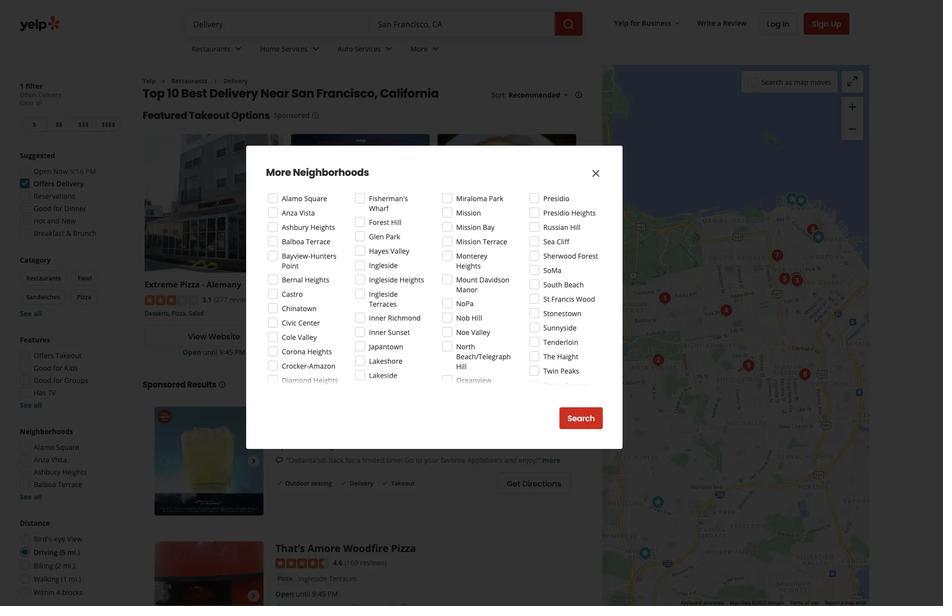Task type: locate. For each thing, give the bounding box(es) containing it.
sandwiches,
[[438, 309, 472, 317]]

see all down sandwiches button
[[20, 308, 42, 318]]

more inside dialog
[[266, 166, 291, 179]]

map for moves
[[794, 77, 809, 87]]

valley down the glen park
[[391, 246, 410, 255]]

get directions up open until 10:00 pm
[[333, 331, 388, 342]]

1 vertical spatial offers
[[34, 179, 55, 188]]

until down order
[[495, 347, 509, 357]]

get directions link up open until 10:00 pm
[[291, 325, 430, 347]]

1 horizontal spatial ashbury
[[282, 222, 309, 232]]

next image for open until 9:45 pm
[[248, 590, 260, 602]]

1 horizontal spatial open until 9:45 pm
[[276, 589, 338, 598]]

0 horizontal spatial neighborhoods
[[20, 426, 73, 436]]

1 services from the left
[[282, 44, 308, 53]]

0 horizontal spatial park
[[386, 232, 400, 241]]

2 presidio from the top
[[544, 208, 570, 217]]

open until 9:45 pm down view website
[[183, 347, 245, 357]]

ashbury heights inside group
[[34, 467, 87, 476]]

hill for nob hill
[[472, 313, 482, 322]]

0 vertical spatial open until midnight
[[475, 347, 540, 357]]

16 info v2 image for top 10 best delivery near san francisco, california
[[575, 91, 583, 99]]

offers down filter
[[20, 91, 37, 99]]

24 chevron down v2 image for restaurants
[[233, 43, 244, 55]]

restaurants button
[[20, 271, 67, 285]]

2 horizontal spatial 24 chevron down v2 image
[[383, 43, 395, 55]]

inner richmond
[[369, 313, 421, 322]]

bird's-
[[34, 534, 54, 543]]

1 horizontal spatial services
[[355, 44, 381, 53]]

2 services from the left
[[355, 44, 381, 53]]

a right the 'write'
[[717, 18, 721, 28]]

for for business
[[631, 18, 640, 28]]

0 vertical spatial open until 9:45 pm
[[183, 347, 245, 357]]

view
[[188, 331, 207, 342], [67, 534, 82, 543]]

alamo
[[282, 194, 303, 203], [34, 442, 54, 452]]

slideshow element
[[155, 407, 264, 516], [155, 541, 264, 606]]

francis
[[552, 294, 575, 304]]

services for auto services
[[355, 44, 381, 53]]

0 horizontal spatial &
[[66, 228, 71, 238]]

website
[[208, 331, 240, 342]]

see all button up distance
[[20, 492, 42, 501]]

open until midnight up the "dollarita's®
[[276, 441, 341, 451]]

1 horizontal spatial 9:45
[[312, 589, 326, 598]]

mission up mission terrace
[[456, 222, 481, 232]]

0 vertical spatial anza vista
[[282, 208, 315, 217]]

pizza, for order
[[474, 309, 489, 317]]

takeout down go
[[391, 479, 415, 487]]

24 chevron down v2 image inside auto services link
[[383, 43, 395, 55]]

1 horizontal spatial anza
[[282, 208, 298, 217]]

good up has tv
[[34, 375, 51, 385]]

get up open until 10:00 pm
[[333, 331, 347, 342]]

0 horizontal spatial open until midnight
[[276, 441, 341, 451]]

2 see from the top
[[20, 400, 32, 410]]

3 mission from the top
[[456, 237, 481, 246]]

1 24 chevron down v2 image from the left
[[233, 43, 244, 55]]

1 vertical spatial pizza button
[[276, 573, 294, 583]]

offers up good for kids
[[34, 351, 54, 360]]

biking
[[34, 561, 53, 570]]

3 see all button from the top
[[20, 492, 42, 501]]

3 see from the top
[[20, 492, 32, 501]]

takeout for offers
[[56, 351, 82, 360]]

directions up 10:00
[[349, 331, 388, 342]]

0 vertical spatial mi.)
[[67, 547, 80, 557]]

forest right sherwood
[[578, 251, 598, 260]]

auto services
[[338, 44, 381, 53]]

now up offers delivery
[[53, 166, 68, 176]]

1 horizontal spatial alamo
[[282, 194, 303, 203]]

bernal heights
[[282, 275, 329, 284]]

jamra pizzeria & grill link
[[438, 279, 521, 290]]

takeout for featured
[[189, 108, 230, 122]]

directions
[[349, 331, 388, 342], [523, 478, 561, 489]]

midnight down order now on the bottom right of page
[[511, 347, 540, 357]]

2 pizza, from the left
[[474, 309, 489, 317]]

mission down miraloma
[[456, 208, 481, 217]]

filter
[[26, 81, 43, 90]]

sponsored for sponsored results
[[143, 379, 186, 390]]

see all down has
[[20, 400, 42, 410]]

1 horizontal spatial 24 chevron down v2 image
[[310, 43, 322, 55]]

& down "new"
[[66, 228, 71, 238]]

4.6
[[333, 558, 343, 567]]

breakfast up civic center on the bottom
[[291, 307, 318, 315]]

0 vertical spatial view
[[188, 331, 207, 342]]

sponsored down top 10 best delivery near san francisco, california
[[274, 110, 310, 120]]

ingleside terraces
[[369, 289, 398, 308], [298, 574, 357, 583]]

2 vertical spatial mission
[[456, 237, 481, 246]]

(54 reviews)
[[507, 295, 545, 304]]

applebee's grill + bar image
[[155, 407, 264, 516]]

a right report
[[841, 600, 844, 606]]

for down offers takeout
[[53, 363, 63, 372]]

info icon image
[[400, 603, 408, 606], [400, 603, 408, 606]]

1 vertical spatial see all button
[[20, 400, 42, 410]]

hill down presidio heights
[[570, 222, 581, 232]]

1 horizontal spatial directions
[[523, 478, 561, 489]]

1 horizontal spatial vista
[[300, 208, 315, 217]]

jamra pizzeria & grill image
[[809, 227, 829, 247]]

1 horizontal spatial balboa
[[282, 237, 304, 246]]

1 next image from the top
[[248, 455, 260, 467]]

balboa up bayview-
[[282, 237, 304, 246]]

get directions down enjoy!"
[[507, 478, 561, 489]]

0 vertical spatial see
[[20, 308, 32, 318]]

& left the grill
[[496, 279, 502, 290]]

diamond heights
[[282, 375, 338, 385]]

open until 9:45 pm down pizza link
[[276, 589, 338, 598]]

until for directions
[[348, 347, 362, 357]]

clear all link
[[20, 99, 42, 107]]

1 horizontal spatial 16 checkmark v2 image
[[381, 479, 389, 487]]

restaurants link
[[184, 36, 252, 64], [171, 77, 208, 85]]

None search field
[[185, 12, 585, 36]]

1 vertical spatial ashbury heights
[[34, 467, 87, 476]]

breakfast down hot and new
[[34, 228, 64, 238]]

see all for alamo
[[20, 492, 42, 501]]

more neighborhoods
[[266, 166, 369, 179]]

now for open
[[53, 166, 68, 176]]

open until midnight down order now on the bottom right of page
[[475, 347, 540, 357]]

search down visitacion valley
[[568, 413, 595, 424]]

richmond
[[388, 313, 421, 322]]

see for alamo
[[20, 492, 32, 501]]

more link
[[543, 455, 561, 465]]

order now
[[487, 331, 528, 342]]

2 16 checkmark v2 image from the left
[[381, 479, 389, 487]]

16 chevron right v2 image
[[159, 77, 167, 85]]

16 checkmark v2 image
[[340, 479, 348, 487]]

10
[[167, 85, 179, 102]]

ashbury inside group
[[34, 467, 60, 476]]

delivery down filter
[[39, 91, 61, 99]]

1 vertical spatial takeout
[[56, 351, 82, 360]]

16 checkmark v2 image for takeout
[[381, 479, 389, 487]]

0 horizontal spatial reviews)
[[230, 295, 256, 304]]

a for report
[[841, 600, 844, 606]]

search button
[[560, 407, 603, 429]]

24 chevron down v2 image inside home services link
[[310, 43, 322, 55]]

1 horizontal spatial ingleside terraces
[[369, 289, 398, 308]]

cantoo latin asian rotisserie image
[[788, 271, 807, 291]]

0 horizontal spatial sponsored
[[143, 379, 186, 390]]

hill up 'oceanview'
[[456, 361, 467, 371]]

24 chevron down v2 image right 'auto services'
[[383, 43, 395, 55]]

get down enjoy!"
[[507, 478, 521, 489]]

0 vertical spatial get directions
[[333, 331, 388, 342]]

pizza, right the nob
[[474, 309, 489, 317]]

ingleside terraces inside the more neighborhoods dialog
[[369, 289, 398, 308]]

0 vertical spatial sponsored
[[274, 110, 310, 120]]

0 horizontal spatial 16 info v2 image
[[312, 111, 320, 119]]

see all up distance
[[20, 492, 42, 501]]

close image
[[590, 168, 602, 179]]

1 horizontal spatial anza vista
[[282, 208, 315, 217]]

balboa terrace
[[282, 237, 331, 246], [34, 479, 82, 489]]

0 horizontal spatial alamo square
[[34, 442, 79, 452]]

valley for cole valley
[[298, 332, 317, 342]]

a
[[717, 18, 721, 28], [357, 455, 361, 465], [841, 600, 844, 606]]

as
[[785, 77, 793, 87]]

delivery down open now 5:16 pm
[[56, 179, 84, 188]]

mi.) right '(1' at bottom
[[69, 574, 81, 583]]

2 see all from the top
[[20, 400, 42, 410]]

1 vertical spatial next image
[[248, 590, 260, 602]]

0 vertical spatial map
[[794, 77, 809, 87]]

1 see all from the top
[[20, 308, 42, 318]]

that's amore woodfire pizza
[[276, 541, 416, 555]]

ihop
[[291, 279, 311, 290]]

&
[[66, 228, 71, 238], [496, 279, 502, 290], [319, 307, 323, 315]]

park up hayes valley
[[386, 232, 400, 241]]

1 inner from the top
[[369, 313, 386, 322]]

pizza button down food button
[[70, 289, 98, 304]]

0 horizontal spatial view
[[67, 534, 82, 543]]

neighborhoods inside dialog
[[293, 166, 369, 179]]

get directions link down enjoy!"
[[497, 473, 571, 494]]

1 presidio from the top
[[544, 194, 570, 203]]

ihop image
[[792, 191, 811, 211]]

terrace inside group
[[58, 479, 82, 489]]

hayes
[[369, 246, 389, 255]]

until for now
[[495, 347, 509, 357]]

back
[[329, 455, 344, 465]]

0 vertical spatial presidio
[[544, 194, 570, 203]]

balboa inside the more neighborhoods dialog
[[282, 237, 304, 246]]

now inside group
[[53, 166, 68, 176]]

1 slideshow element from the top
[[155, 407, 264, 516]]

good down offers takeout
[[34, 363, 51, 372]]

park right miraloma
[[489, 194, 504, 203]]

takeout down best
[[189, 108, 230, 122]]

1 vertical spatial 16 info v2 image
[[312, 111, 320, 119]]

0 horizontal spatial more
[[266, 166, 291, 179]]

presidio for presidio heights
[[544, 208, 570, 217]]

1 horizontal spatial search
[[762, 77, 784, 87]]

takeout up kids
[[56, 351, 82, 360]]

2 slideshow element from the top
[[155, 541, 264, 606]]

all down sandwiches button
[[34, 308, 42, 318]]

terraces up the "inner richmond"
[[369, 299, 397, 308]]

2 24 chevron down v2 image from the left
[[310, 43, 322, 55]]

midnight up back
[[312, 441, 341, 451]]

0 vertical spatial square
[[304, 194, 327, 203]]

0 vertical spatial forest
[[369, 217, 389, 227]]

delivery
[[223, 77, 248, 85], [209, 85, 258, 102], [39, 91, 61, 99], [56, 179, 84, 188], [350, 479, 373, 487]]

all up distance
[[34, 492, 42, 501]]

1 vertical spatial sponsored
[[143, 379, 186, 390]]

0 vertical spatial see all
[[20, 308, 42, 318]]

search for search as map moves
[[762, 77, 784, 87]]

for for dinner
[[53, 203, 63, 213]]

valley for visitacion valley
[[576, 395, 595, 404]]

24 chevron down v2 image
[[233, 43, 244, 55], [310, 43, 322, 55], [383, 43, 395, 55]]

open
[[34, 166, 52, 176], [183, 347, 201, 357], [327, 347, 346, 357], [475, 347, 493, 357], [276, 441, 294, 451], [276, 589, 294, 598]]

offers inside 1 filter offers delivery clear all
[[20, 91, 37, 99]]

1 see from the top
[[20, 308, 32, 318]]

offers
[[20, 91, 37, 99], [34, 179, 55, 188], [34, 351, 54, 360]]

3 see all from the top
[[20, 492, 42, 501]]

1 pizza, from the left
[[172, 309, 187, 317]]

cliff
[[557, 237, 570, 246]]

map for error
[[845, 600, 855, 606]]

forest down wharf
[[369, 217, 389, 227]]

1 horizontal spatial map
[[845, 600, 855, 606]]

1 horizontal spatial midnight
[[511, 347, 540, 357]]

options
[[231, 108, 270, 122]]

see all button for offers takeout
[[20, 400, 42, 410]]

1 vertical spatial good
[[34, 363, 51, 372]]

heights inside monterey heights
[[456, 261, 481, 270]]

reviews) for 3.1 (277 reviews)
[[230, 295, 256, 304]]

yelp left business
[[615, 18, 629, 28]]

for up hot and new
[[53, 203, 63, 213]]

good up hot
[[34, 203, 51, 213]]

1 horizontal spatial view
[[188, 331, 207, 342]]

presidio heights
[[544, 208, 596, 217]]

0 vertical spatial a
[[717, 18, 721, 28]]

delivery right 16 checkmark v2 icon
[[350, 479, 373, 487]]

reviews) for 4.6 (169 reviews)
[[360, 558, 387, 567]]

for inside button
[[631, 18, 640, 28]]

1 vertical spatial square
[[565, 380, 588, 390]]

1 vertical spatial balboa
[[34, 479, 56, 489]]

0 vertical spatial neighborhoods
[[293, 166, 369, 179]]

terraces down 4.6
[[329, 574, 357, 583]]

0 vertical spatial midnight
[[511, 347, 540, 357]]

4.6 star rating image
[[276, 558, 329, 568]]

russian
[[544, 222, 569, 232]]

3.1 star rating image
[[145, 295, 198, 305]]

for down good for kids
[[53, 375, 63, 385]]

24 chevron down v2 image left the auto
[[310, 43, 322, 55]]

2 vertical spatial see all
[[20, 492, 42, 501]]

0 horizontal spatial pizza button
[[70, 289, 98, 304]]

to
[[416, 455, 422, 465]]

1 16 checkmark v2 image from the left
[[276, 479, 283, 487]]

delivery inside 1 filter offers delivery clear all
[[39, 91, 61, 99]]

mission bay
[[456, 222, 495, 232]]

open up 16 speech v2 icon
[[276, 441, 294, 451]]

1 vertical spatial 9:45
[[312, 589, 326, 598]]

0 vertical spatial vista
[[300, 208, 315, 217]]

enjoy!"
[[519, 455, 541, 465]]

sea cliff
[[544, 237, 570, 246]]

2 vertical spatial see all button
[[20, 492, 42, 501]]

view right 'eye'
[[67, 534, 82, 543]]

2 next image from the top
[[248, 590, 260, 602]]

mi.) right '(5'
[[67, 547, 80, 557]]

16 info v2 image
[[575, 91, 583, 99], [312, 111, 320, 119]]

takeout
[[189, 108, 230, 122], [56, 351, 82, 360], [391, 479, 415, 487]]

suggested
[[20, 150, 55, 160]]

map
[[794, 77, 809, 87], [845, 600, 855, 606]]

crocker-amazon
[[282, 361, 336, 370]]

(54
[[507, 295, 517, 304]]

16 checkmark v2 image left the outdoor
[[276, 479, 283, 487]]

(169
[[345, 558, 359, 567]]

pancakes
[[373, 307, 399, 315]]

1 vertical spatial now
[[511, 331, 528, 342]]

0 vertical spatial breakfast
[[34, 228, 64, 238]]

use
[[811, 600, 819, 606]]

sponsored left results
[[143, 379, 186, 390]]

search for search
[[568, 413, 595, 424]]

ashbury inside the more neighborhoods dialog
[[282, 222, 309, 232]]

fisherman's wharf
[[369, 194, 408, 213]]

terrace for monterey
[[483, 237, 507, 246]]

brunch,
[[325, 307, 347, 315]]

3 24 chevron down v2 image from the left
[[383, 43, 395, 55]]

reviews) down woodfire
[[360, 558, 387, 567]]

sunnyside
[[544, 323, 577, 332]]

park for miraloma park
[[489, 194, 504, 203]]

offers up reservations
[[34, 179, 55, 188]]

2 mission from the top
[[456, 222, 481, 232]]

16 checkmark v2 image
[[276, 479, 283, 487], [381, 479, 389, 487]]

2 see all button from the top
[[20, 400, 42, 410]]

anza inside group
[[34, 455, 49, 464]]

group
[[842, 97, 864, 140], [17, 150, 123, 241], [18, 255, 123, 318], [17, 334, 123, 410], [17, 426, 123, 501]]

pizza button down 4.6 star rating image
[[276, 573, 294, 583]]

& inside ihop 331 reviews breakfast & brunch, burgers, pancakes
[[319, 307, 323, 315]]

1 vertical spatial map
[[845, 600, 855, 606]]

yelp inside button
[[615, 18, 629, 28]]

sunset
[[388, 327, 410, 337]]

get
[[333, 331, 347, 342], [507, 478, 521, 489]]

3 good from the top
[[34, 375, 51, 385]]

0 horizontal spatial balboa
[[34, 479, 56, 489]]

get directions
[[333, 331, 388, 342], [507, 478, 561, 489]]

valley for noe valley
[[472, 327, 490, 337]]

twin
[[544, 366, 559, 375]]

0 horizontal spatial breakfast
[[34, 228, 64, 238]]

inner for inner sunset
[[369, 327, 386, 337]]

0 horizontal spatial forest
[[369, 217, 389, 227]]

business categories element
[[184, 36, 850, 64]]

restaurants link up 16 chevron right v2 image
[[184, 36, 252, 64]]

1 vertical spatial park
[[386, 232, 400, 241]]

services right home
[[282, 44, 308, 53]]

terraces
[[369, 299, 397, 308], [329, 574, 357, 583]]

search image
[[563, 18, 575, 30]]

1 vertical spatial inner
[[369, 327, 386, 337]]

all for features
[[34, 400, 42, 410]]

0 vertical spatial get directions link
[[291, 325, 430, 347]]

1 horizontal spatial get directions link
[[497, 473, 571, 494]]

1 vertical spatial balboa terrace
[[34, 479, 82, 489]]

pm down website
[[235, 347, 245, 357]]

sea
[[544, 237, 555, 246]]

1 vertical spatial breakfast
[[291, 307, 318, 315]]

0 vertical spatial balboa
[[282, 237, 304, 246]]

2 horizontal spatial terrace
[[483, 237, 507, 246]]

1 horizontal spatial 16 info v2 image
[[575, 91, 583, 99]]

vista inside group
[[51, 455, 67, 464]]

more
[[411, 44, 428, 53], [266, 166, 291, 179]]

24 chevron down v2 image left home
[[233, 43, 244, 55]]

& down reviews
[[319, 307, 323, 315]]

anza vista inside the more neighborhoods dialog
[[282, 208, 315, 217]]

0 vertical spatial alamo square
[[282, 194, 327, 203]]

mission for mission terrace
[[456, 237, 481, 246]]

mount
[[456, 275, 478, 284]]

1 horizontal spatial balboa terrace
[[282, 237, 331, 246]]

2 vertical spatial see
[[20, 492, 32, 501]]

zoom out image
[[847, 123, 859, 135]]

dumpling baby china bistro image
[[655, 288, 675, 308]]

fisherman's
[[369, 194, 408, 203]]

1 vertical spatial forest
[[578, 251, 598, 260]]

0 horizontal spatial and
[[47, 216, 60, 225]]

ihop link
[[291, 279, 311, 290]]

see all button down has
[[20, 400, 42, 410]]

4.5 star rating image
[[438, 295, 491, 305]]

all right clear
[[36, 99, 42, 107]]

presidio
[[544, 194, 570, 203], [544, 208, 570, 217]]

valley up the corona heights
[[298, 332, 317, 342]]

valley up search button
[[576, 395, 595, 404]]

option group
[[17, 518, 123, 600]]

0 horizontal spatial 16 checkmark v2 image
[[276, 479, 283, 487]]

16 info v2 image for featured takeout options
[[312, 111, 320, 119]]

reviews) right (277
[[230, 295, 256, 304]]

2 horizontal spatial &
[[496, 279, 502, 290]]

vista inside the more neighborhoods dialog
[[300, 208, 315, 217]]

next image
[[248, 455, 260, 467], [248, 590, 260, 602]]

ingleside terraces up the "inner richmond"
[[369, 289, 398, 308]]

0 vertical spatial offers
[[20, 91, 37, 99]]

pm right 10:00
[[383, 347, 394, 357]]

0 horizontal spatial anza vista
[[34, 455, 67, 464]]

get for bottommost get directions link
[[507, 478, 521, 489]]

search inside button
[[568, 413, 595, 424]]

anza vista inside group
[[34, 455, 67, 464]]

$$$$
[[102, 120, 115, 128]]

& inside group
[[66, 228, 71, 238]]

group containing suggested
[[17, 150, 123, 241]]

2 inner from the top
[[369, 327, 386, 337]]

1 horizontal spatial alamo square
[[282, 194, 327, 203]]

1 horizontal spatial a
[[717, 18, 721, 28]]

cole valley
[[282, 332, 317, 342]]

pizza button inside group
[[70, 289, 98, 304]]

yelp for yelp link
[[143, 77, 156, 85]]

pm right 5:16
[[85, 166, 96, 176]]

home
[[260, 44, 280, 53]]

a for write
[[717, 18, 721, 28]]

alamo inside group
[[34, 442, 54, 452]]

1 vertical spatial neighborhoods
[[20, 426, 73, 436]]

a left limited in the left of the page
[[357, 455, 361, 465]]

0 horizontal spatial 24 chevron down v2 image
[[233, 43, 244, 55]]

takeout inside group
[[56, 351, 82, 360]]

now right order
[[511, 331, 528, 342]]

nob
[[456, 313, 470, 322]]

until down view website
[[203, 347, 218, 357]]

more
[[543, 455, 561, 465]]

1 good from the top
[[34, 203, 51, 213]]

2 good from the top
[[34, 363, 51, 372]]

balboa up distance
[[34, 479, 56, 489]]

ihop 331 reviews breakfast & brunch, burgers, pancakes
[[291, 279, 399, 315]]

yelp for business
[[615, 18, 672, 28]]

1 horizontal spatial sponsored
[[274, 110, 310, 120]]

0 horizontal spatial search
[[568, 413, 595, 424]]

alamo square
[[282, 194, 327, 203], [34, 442, 79, 452]]

all
[[36, 99, 42, 107], [34, 308, 42, 318], [34, 400, 42, 410], [34, 492, 42, 501]]

hill for forest hill
[[391, 217, 402, 227]]

16 speech v2 image
[[276, 456, 283, 464]]

restaurants link left 16 chevron right v2 image
[[171, 77, 208, 85]]

more inside business categories element
[[411, 44, 428, 53]]

write a review
[[697, 18, 747, 28]]

hill right the nob
[[472, 313, 482, 322]]

2 vertical spatial good
[[34, 375, 51, 385]]

until left 10:00
[[348, 347, 362, 357]]

union
[[544, 380, 563, 390]]

inner up inner sunset
[[369, 313, 386, 322]]

mission up monterey
[[456, 237, 481, 246]]

zoom in image
[[847, 101, 859, 113]]

food
[[78, 274, 92, 282]]



Task type: describe. For each thing, give the bounding box(es) containing it.
alamo inside the more neighborhoods dialog
[[282, 194, 303, 203]]

0 horizontal spatial open until 9:45 pm
[[183, 347, 245, 357]]

open now 5:16 pm
[[34, 166, 96, 176]]

auto
[[338, 44, 353, 53]]

good for dinner
[[34, 203, 86, 213]]

park for glen park
[[386, 232, 400, 241]]

more for more
[[411, 44, 428, 53]]

until for website
[[203, 347, 218, 357]]

ashbury heights inside the more neighborhoods dialog
[[282, 222, 335, 232]]

open down order
[[475, 347, 493, 357]]

the haight
[[544, 352, 579, 361]]

mi.) for biking (2 mi.)
[[63, 561, 75, 570]]

24 chevron down v2 image
[[430, 43, 442, 55]]

pizza right woodfire
[[391, 541, 416, 555]]

pizza down food button
[[77, 293, 91, 301]]

saucy asian image
[[739, 356, 759, 376]]

extreme pizza - alemany image
[[636, 544, 655, 563]]

1 horizontal spatial square
[[304, 194, 327, 203]]

review
[[723, 18, 747, 28]]

16 checkmark v2 image for outdoor seating
[[276, 479, 283, 487]]

$$$
[[79, 120, 89, 128]]

corona heights
[[282, 347, 332, 356]]

inner for inner richmond
[[369, 313, 386, 322]]

expand map image
[[847, 75, 859, 87]]

16 chevron right v2 image
[[212, 77, 219, 85]]

limited
[[362, 455, 385, 465]]

civic
[[282, 318, 297, 327]]

next image for open until midnight
[[248, 455, 260, 467]]

previous image
[[159, 590, 170, 602]]

open down view website
[[183, 347, 201, 357]]

north beach/telegraph hill
[[456, 342, 511, 371]]

1 vertical spatial restaurants
[[171, 77, 208, 85]]

0 horizontal spatial get directions link
[[291, 325, 430, 347]]

new
[[61, 216, 76, 225]]

has
[[34, 388, 46, 397]]

bernal
[[282, 275, 303, 284]]

desserts, pizza, salad
[[145, 309, 204, 317]]

services for home services
[[282, 44, 308, 53]]

beach
[[564, 280, 584, 289]]

keyboard shortcuts button
[[681, 599, 724, 606]]

salad
[[189, 309, 204, 317]]

good for good for groups
[[34, 375, 51, 385]]

0 vertical spatial 9:45
[[219, 347, 233, 357]]

slideshow element for open until 9:45 pm
[[155, 541, 264, 606]]

yelp for yelp for business
[[615, 18, 629, 28]]

1 vertical spatial get directions link
[[497, 473, 571, 494]]

within
[[34, 587, 55, 597]]

see for offers
[[20, 400, 32, 410]]

terms
[[790, 600, 804, 606]]

0 horizontal spatial ingleside terraces
[[298, 574, 357, 583]]

chubby noodle image
[[804, 220, 823, 240]]

mission for mission bay
[[456, 222, 481, 232]]

balboa terrace inside the more neighborhoods dialog
[[282, 237, 331, 246]]

south beach
[[544, 280, 584, 289]]

0 vertical spatial restaurants link
[[184, 36, 252, 64]]

valley for hayes valley
[[391, 246, 410, 255]]

kung food image
[[717, 301, 737, 321]]

"dollarita's® back for a limited time! go to your favorite applebee's and enjoy!" more
[[286, 455, 561, 465]]

group containing features
[[17, 334, 123, 410]]

applebee's grill + bar image
[[783, 189, 803, 209]]

terraces inside ingleside terraces
[[369, 299, 397, 308]]

sponsored for sponsored
[[274, 110, 310, 120]]

hayes valley
[[369, 246, 410, 255]]

all inside 1 filter offers delivery clear all
[[36, 99, 42, 107]]

2 horizontal spatial square
[[565, 380, 588, 390]]

1 vertical spatial open until 9:45 pm
[[276, 589, 338, 598]]

1 mission from the top
[[456, 208, 481, 217]]

balboa inside group
[[34, 479, 56, 489]]

delivery up options on the top left of the page
[[209, 85, 258, 102]]

24 chevron down v2 image for home services
[[310, 43, 322, 55]]

more neighborhoods dialog
[[0, 0, 944, 606]]

grill
[[504, 279, 521, 290]]

0 horizontal spatial directions
[[349, 331, 388, 342]]

good for good for dinner
[[34, 203, 51, 213]]

order
[[487, 331, 509, 342]]

until down 4.6 star rating image
[[296, 589, 310, 598]]

open until 10:00 pm
[[327, 347, 394, 357]]

kids
[[64, 363, 78, 372]]

1 horizontal spatial and
[[505, 455, 517, 465]]

offers takeout
[[34, 351, 82, 360]]

hot and new
[[34, 216, 76, 225]]

that's amore woodfire pizza image
[[155, 541, 264, 606]]

331
[[291, 294, 301, 303]]

extreme
[[145, 279, 178, 290]]

alamo square inside group
[[34, 442, 79, 452]]

mi.) for driving (5 mi.)
[[67, 547, 80, 557]]

your
[[424, 455, 439, 465]]

sign
[[812, 18, 829, 29]]

1 vertical spatial a
[[357, 455, 361, 465]]

open up amazon
[[327, 347, 346, 357]]

report a map error link
[[825, 600, 867, 606]]

all for neighborhoods
[[34, 492, 42, 501]]

for right back
[[346, 455, 355, 465]]

pizza link
[[276, 573, 294, 583]]

16 info v2 image
[[218, 381, 226, 389]]

featured
[[143, 108, 187, 122]]

square inside group
[[56, 442, 79, 452]]

good for groups
[[34, 375, 88, 385]]

$
[[33, 120, 36, 128]]

burgers,
[[348, 307, 371, 315]]

keyboard
[[681, 600, 702, 606]]

stonestown
[[544, 308, 582, 318]]

auto services link
[[330, 36, 403, 64]]

point
[[282, 261, 299, 270]]

heights inside group
[[62, 467, 87, 476]]

google
[[769, 600, 784, 606]]

2 horizontal spatial reviews)
[[519, 295, 545, 304]]

monterey
[[456, 251, 488, 260]]

breakfast & brunch
[[34, 228, 96, 238]]

all for category
[[34, 308, 42, 318]]

pizza left -
[[180, 279, 200, 290]]

restaurants inside business categories element
[[192, 44, 231, 53]]

good for good for kids
[[34, 363, 51, 372]]

alamo square inside the more neighborhoods dialog
[[282, 194, 327, 203]]

tenderloin
[[544, 337, 579, 347]]

map region
[[493, 27, 874, 606]]

miraloma
[[456, 194, 487, 203]]

see all for offers
[[20, 400, 42, 410]]

16 chevron down v2 image
[[674, 19, 682, 27]]

glen
[[369, 232, 384, 241]]

24 chevron down v2 image for auto services
[[383, 43, 395, 55]]

2 horizontal spatial takeout
[[391, 479, 415, 487]]

write a review link
[[693, 14, 751, 32]]

google image
[[605, 593, 638, 606]]

©2023
[[752, 600, 767, 606]]

reservations
[[34, 191, 75, 200]]

manor
[[456, 285, 478, 294]]

previous image
[[159, 455, 170, 467]]

16 outdoor seating v2 image
[[276, 604, 283, 606]]

keyboard shortcuts
[[681, 600, 724, 606]]

pm down 4.6
[[328, 589, 338, 598]]

has tv
[[34, 388, 56, 397]]

bayview-
[[282, 251, 311, 260]]

lakeshore
[[369, 356, 403, 365]]

now for order
[[511, 331, 528, 342]]

house of thai image
[[775, 269, 795, 289]]

breakfast inside group
[[34, 228, 64, 238]]

option group containing distance
[[17, 518, 123, 600]]

pizza down 4.6 star rating image
[[278, 574, 292, 582]]

delivery right 16 chevron right v2 image
[[223, 77, 248, 85]]

sandwiches
[[26, 293, 60, 301]]

the
[[544, 352, 556, 361]]

get directions for bottommost get directions link
[[507, 478, 561, 489]]

1 vertical spatial &
[[496, 279, 502, 290]]

group containing neighborhoods
[[17, 426, 123, 501]]

0 horizontal spatial balboa terrace
[[34, 479, 82, 489]]

3.1 (277 reviews)
[[202, 295, 256, 304]]

restaurants inside restaurants button
[[26, 274, 61, 282]]

pizza, for view
[[172, 309, 187, 317]]

lakeside
[[369, 370, 397, 380]]

hunters
[[311, 251, 337, 260]]

go
[[405, 455, 414, 465]]

pm inside group
[[85, 166, 96, 176]]

visitacion valley
[[544, 395, 595, 404]]

until up the "dollarita's®
[[296, 441, 310, 451]]

1 see all button from the top
[[20, 308, 42, 318]]

get directions for the left get directions link
[[333, 331, 388, 342]]

offers for offers takeout
[[34, 351, 54, 360]]

anza inside the more neighborhoods dialog
[[282, 208, 298, 217]]

hill inside north beach/telegraph hill
[[456, 361, 467, 371]]

savor image
[[649, 350, 669, 370]]

1 vertical spatial directions
[[523, 478, 561, 489]]

hill for russian hill
[[570, 222, 581, 232]]

for for kids
[[53, 363, 63, 372]]

monterey heights
[[456, 251, 488, 270]]

terrace for bayview-
[[306, 237, 331, 246]]

1 vertical spatial open until midnight
[[276, 441, 341, 451]]

wharf
[[369, 203, 389, 213]]

1 horizontal spatial forest
[[578, 251, 598, 260]]

yelp for business button
[[611, 14, 686, 32]]

group containing category
[[18, 255, 123, 318]]

1 vertical spatial terraces
[[329, 574, 357, 583]]

slideshow element for open until midnight
[[155, 407, 264, 516]]

home services link
[[252, 36, 330, 64]]

featured takeout options
[[143, 108, 270, 122]]

neighborhoods inside group
[[20, 426, 73, 436]]

more for more neighborhoods
[[266, 166, 291, 179]]

1 vertical spatial midnight
[[312, 441, 341, 451]]

seating
[[311, 479, 332, 487]]

log
[[767, 18, 781, 29]]

pasha sf image
[[787, 269, 807, 288]]

breakfast inside ihop 331 reviews breakfast & brunch, burgers, pancakes
[[291, 307, 318, 315]]

moves
[[811, 77, 832, 87]]

1 vertical spatial restaurants link
[[171, 77, 208, 85]]

open up 16 outdoor seating v2 icon
[[276, 589, 294, 598]]

for for groups
[[53, 375, 63, 385]]

open down suggested at left top
[[34, 166, 52, 176]]

russian hill
[[544, 222, 581, 232]]

cole
[[282, 332, 296, 342]]

mi.) for walking (1 mi.)
[[69, 574, 81, 583]]

that's amore woodfire pizza image
[[648, 493, 668, 512]]

0 vertical spatial and
[[47, 216, 60, 225]]

jamra pizzeria & grill
[[438, 279, 521, 290]]

16 kid friendly v2 image
[[350, 604, 358, 606]]

outdoor
[[285, 479, 310, 487]]

"dollarita's®
[[286, 455, 327, 465]]

farmhouse kitchen thai cuisine image
[[796, 365, 815, 385]]

ingleside heights
[[369, 275, 424, 284]]

dinner
[[64, 203, 86, 213]]

offers for offers delivery
[[34, 179, 55, 188]]

get for the left get directions link
[[333, 331, 347, 342]]

amazon
[[309, 361, 336, 370]]

$$$ button
[[71, 117, 96, 132]]

presidio for presidio
[[544, 194, 570, 203]]

write
[[697, 18, 716, 28]]

see all button for alamo square
[[20, 492, 42, 501]]

search as map moves
[[762, 77, 832, 87]]

(1
[[61, 574, 67, 583]]

beach/telegraph
[[456, 352, 511, 361]]

korean soul chicken image
[[768, 246, 788, 266]]

delivery inside group
[[56, 179, 84, 188]]

desserts,
[[145, 309, 170, 317]]

$$
[[56, 120, 62, 128]]

report
[[825, 600, 840, 606]]

chinatown
[[282, 304, 317, 313]]



Task type: vqa. For each thing, say whether or not it's contained in the screenshot.
find text box
no



